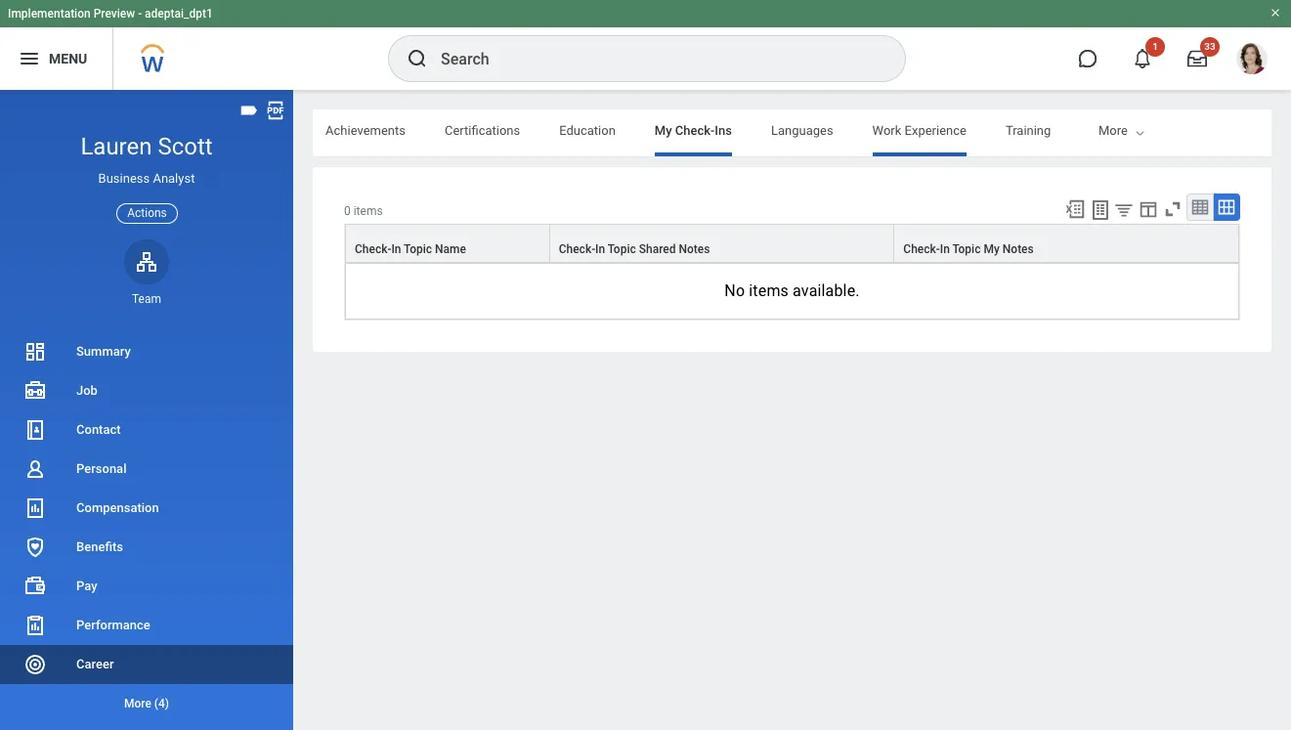 Task type: vqa. For each thing, say whether or not it's contained in the screenshot.
SUMMARY link
yes



Task type: describe. For each thing, give the bounding box(es) containing it.
implementation preview -   adeptai_dpt1
[[8, 7, 213, 21]]

(4)
[[154, 697, 169, 711]]

0
[[344, 204, 351, 218]]

check- for check-in topic name
[[355, 242, 391, 256]]

0 horizontal spatial my
[[655, 123, 672, 138]]

compensation
[[76, 500, 159, 515]]

benefits link
[[0, 528, 293, 567]]

team
[[132, 292, 161, 306]]

Search Workday  search field
[[441, 37, 865, 80]]

work
[[872, 123, 902, 138]]

expand table image
[[1217, 197, 1236, 217]]

row containing check-in topic name
[[345, 224, 1239, 263]]

preview
[[94, 7, 135, 21]]

performance image
[[23, 614, 47, 637]]

1 button
[[1121, 37, 1165, 80]]

contact
[[76, 422, 121, 437]]

achievements
[[326, 123, 406, 138]]

more (4)
[[124, 697, 169, 711]]

personal image
[[23, 457, 47, 481]]

in for shared
[[595, 242, 605, 256]]

compensation image
[[23, 497, 47, 520]]

check-in topic my notes button
[[895, 225, 1238, 262]]

in for name
[[391, 242, 401, 256]]

actions
[[127, 206, 167, 219]]

0 items
[[344, 204, 383, 218]]

more for more
[[1099, 123, 1128, 138]]

check-in topic shared notes button
[[550, 225, 894, 262]]

performance link
[[0, 606, 293, 645]]

benefits
[[76, 540, 123, 554]]

menu banner
[[0, 0, 1291, 90]]

lauren scott
[[81, 133, 213, 160]]

click to view/edit grid preferences image
[[1138, 198, 1159, 220]]

list containing summary
[[0, 332, 293, 723]]

my check-ins
[[655, 123, 732, 138]]

profile logan mcneil image
[[1236, 43, 1268, 78]]

notifications large image
[[1133, 49, 1152, 68]]

33 button
[[1176, 37, 1220, 80]]

summary link
[[0, 332, 293, 371]]

more (4) button
[[0, 684, 293, 723]]

summary
[[76, 344, 131, 359]]

inbox large image
[[1188, 49, 1207, 68]]

implementation
[[8, 7, 91, 21]]

view printable version (pdf) image
[[265, 100, 286, 121]]

actions button
[[117, 203, 178, 224]]

shared
[[639, 242, 676, 256]]

business analyst
[[98, 171, 195, 186]]

business
[[98, 171, 150, 186]]

check-in topic name
[[355, 242, 466, 256]]

compensation link
[[0, 489, 293, 528]]

contact image
[[23, 418, 47, 442]]

available.
[[793, 282, 860, 300]]

tag image
[[238, 100, 260, 121]]

languages
[[771, 123, 833, 138]]

training
[[1006, 123, 1051, 138]]

notes for check-in topic my notes
[[1003, 242, 1034, 256]]

certifications
[[445, 123, 520, 138]]

work experience
[[872, 123, 967, 138]]

topic for shared
[[608, 242, 636, 256]]

tab list containing achievements
[[0, 109, 1051, 156]]



Task type: locate. For each thing, give the bounding box(es) containing it.
-
[[138, 7, 142, 21]]

menu button
[[0, 27, 113, 90]]

job
[[76, 383, 98, 398]]

check-in topic shared notes
[[559, 242, 710, 256]]

items right 0 on the left top of the page
[[354, 204, 383, 218]]

career image
[[23, 653, 47, 676]]

1 horizontal spatial items
[[749, 282, 789, 300]]

personal link
[[0, 450, 293, 489]]

topic
[[404, 242, 432, 256], [608, 242, 636, 256], [952, 242, 981, 256]]

0 horizontal spatial more
[[124, 697, 151, 711]]

check-in topic my notes
[[903, 242, 1034, 256]]

no
[[725, 282, 745, 300]]

3 in from the left
[[940, 242, 950, 256]]

menu
[[49, 50, 87, 66]]

team link
[[124, 239, 169, 307]]

1 horizontal spatial notes
[[1003, 242, 1034, 256]]

more (4) button
[[0, 692, 293, 715]]

career link
[[0, 645, 293, 684]]

more for more (4)
[[124, 697, 151, 711]]

no items available.
[[725, 282, 860, 300]]

view team image
[[135, 250, 158, 273]]

navigation pane region
[[0, 90, 293, 730]]

check- for check-in topic shared notes
[[559, 242, 595, 256]]

notes
[[679, 242, 710, 256], [1003, 242, 1034, 256]]

more
[[1099, 123, 1128, 138], [124, 697, 151, 711]]

tab list
[[0, 109, 1051, 156]]

personal
[[76, 461, 127, 476]]

check- for check-in topic my notes
[[903, 242, 940, 256]]

scott
[[158, 133, 213, 160]]

team lauren scott element
[[124, 291, 169, 307]]

export to excel image
[[1064, 198, 1086, 220]]

1 vertical spatial items
[[749, 282, 789, 300]]

export to worksheets image
[[1089, 198, 1112, 222]]

contact link
[[0, 410, 293, 450]]

2 topic from the left
[[608, 242, 636, 256]]

notes for check-in topic shared notes
[[679, 242, 710, 256]]

2 in from the left
[[595, 242, 605, 256]]

0 horizontal spatial notes
[[679, 242, 710, 256]]

items right no
[[749, 282, 789, 300]]

pay link
[[0, 567, 293, 606]]

row
[[345, 224, 1239, 263]]

topic for name
[[404, 242, 432, 256]]

summary image
[[23, 340, 47, 364]]

0 vertical spatial more
[[1099, 123, 1128, 138]]

1 topic from the left
[[404, 242, 432, 256]]

close environment banner image
[[1270, 7, 1281, 19]]

2 horizontal spatial topic
[[952, 242, 981, 256]]

in for my
[[940, 242, 950, 256]]

3 topic from the left
[[952, 242, 981, 256]]

lauren
[[81, 133, 152, 160]]

2 notes from the left
[[1003, 242, 1034, 256]]

select to filter grid data image
[[1113, 199, 1135, 220]]

justify image
[[18, 47, 41, 70]]

check-
[[675, 123, 715, 138], [355, 242, 391, 256], [559, 242, 595, 256], [903, 242, 940, 256]]

1 horizontal spatial my
[[984, 242, 1000, 256]]

items for 0
[[354, 204, 383, 218]]

in
[[391, 242, 401, 256], [595, 242, 605, 256], [940, 242, 950, 256]]

list
[[0, 332, 293, 723]]

0 horizontal spatial in
[[391, 242, 401, 256]]

more down 1 button
[[1099, 123, 1128, 138]]

search image
[[406, 47, 429, 70]]

job link
[[0, 371, 293, 410]]

ins
[[715, 123, 732, 138]]

1 horizontal spatial more
[[1099, 123, 1128, 138]]

items
[[354, 204, 383, 218], [749, 282, 789, 300]]

experience
[[905, 123, 967, 138]]

my inside check-in topic my notes popup button
[[984, 242, 1000, 256]]

more left (4)
[[124, 697, 151, 711]]

toolbar
[[1056, 194, 1240, 224]]

1 horizontal spatial in
[[595, 242, 605, 256]]

items for no
[[749, 282, 789, 300]]

fullscreen image
[[1162, 198, 1184, 220]]

1 in from the left
[[391, 242, 401, 256]]

table image
[[1190, 197, 1210, 217]]

analyst
[[153, 171, 195, 186]]

1 horizontal spatial topic
[[608, 242, 636, 256]]

1
[[1152, 41, 1158, 52]]

0 vertical spatial my
[[655, 123, 672, 138]]

performance
[[76, 618, 150, 632]]

1 notes from the left
[[679, 242, 710, 256]]

0 horizontal spatial topic
[[404, 242, 432, 256]]

pay image
[[23, 575, 47, 598]]

education
[[559, 123, 616, 138]]

topic for my
[[952, 242, 981, 256]]

33
[[1204, 41, 1216, 52]]

0 vertical spatial items
[[354, 204, 383, 218]]

adeptai_dpt1
[[145, 7, 213, 21]]

my
[[655, 123, 672, 138], [984, 242, 1000, 256]]

name
[[435, 242, 466, 256]]

1 vertical spatial more
[[124, 697, 151, 711]]

benefits image
[[23, 536, 47, 559]]

more inside more (4) dropdown button
[[124, 697, 151, 711]]

job image
[[23, 379, 47, 403]]

1 vertical spatial my
[[984, 242, 1000, 256]]

2 horizontal spatial in
[[940, 242, 950, 256]]

career
[[76, 657, 114, 671]]

pay
[[76, 579, 97, 593]]

check-in topic name button
[[346, 225, 549, 262]]

0 horizontal spatial items
[[354, 204, 383, 218]]



